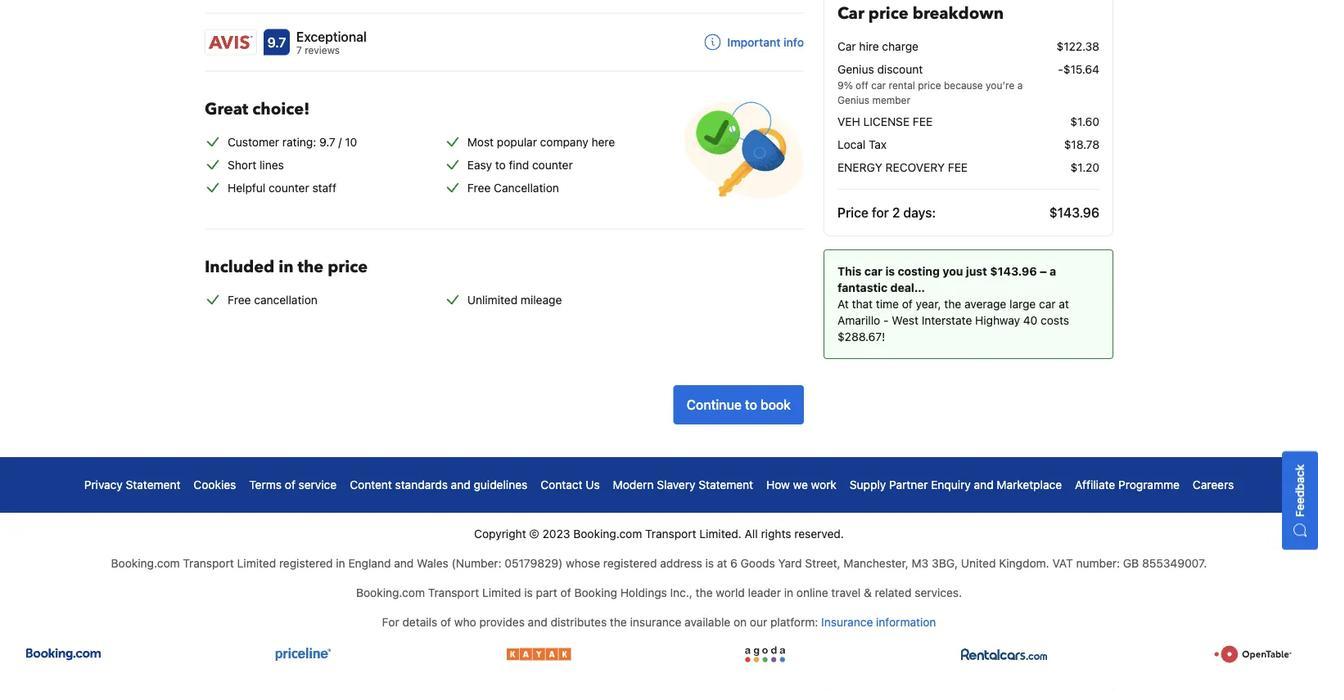 Task type: locate. For each thing, give the bounding box(es) containing it.
free down included
[[228, 293, 251, 306]]

$18.78
[[1064, 138, 1100, 151]]

10
[[345, 135, 357, 148]]

is up deal…
[[885, 265, 895, 278]]

and right standards
[[451, 479, 471, 492]]

/
[[338, 135, 342, 148]]

price
[[838, 205, 869, 221]]

0 vertical spatial $143.96
[[1049, 205, 1100, 221]]

number:
[[1076, 557, 1120, 571]]

1 horizontal spatial is
[[705, 557, 714, 571]]

1 vertical spatial is
[[705, 557, 714, 571]]

1 horizontal spatial statement
[[699, 479, 753, 492]]

1 vertical spatial 9.7
[[319, 135, 335, 148]]

at
[[1059, 298, 1069, 311], [717, 557, 727, 571]]

2 vertical spatial booking.com
[[356, 587, 425, 600]]

easy
[[467, 158, 492, 171]]

0 vertical spatial a
[[1017, 79, 1023, 91]]

terms of service link
[[249, 477, 337, 494]]

price
[[868, 2, 909, 25], [918, 79, 941, 91], [328, 256, 368, 278]]

in up cancellation
[[279, 256, 293, 278]]

contact us
[[541, 479, 600, 492]]

booking.com up whose
[[573, 528, 642, 541]]

car right off
[[871, 79, 886, 91]]

who
[[454, 616, 476, 630]]

2 vertical spatial price
[[328, 256, 368, 278]]

transport up address
[[645, 528, 696, 541]]

agoda image
[[736, 644, 794, 666]]

0 vertical spatial car
[[838, 2, 864, 25]]

1 vertical spatial free
[[228, 293, 251, 306]]

fee right recovery
[[948, 161, 968, 174]]

0 horizontal spatial limited
[[237, 557, 276, 571]]

0 horizontal spatial at
[[717, 557, 727, 571]]

1 statement from the left
[[126, 479, 180, 492]]

discount
[[877, 63, 923, 76]]

car inside genius discount 9% off car rental price because you're a genius member
[[871, 79, 886, 91]]

veh license fee
[[838, 115, 933, 129]]

1 horizontal spatial in
[[336, 557, 345, 571]]

2 vertical spatial car
[[1039, 298, 1056, 311]]

m3
[[912, 557, 929, 571]]

2 car from the top
[[838, 40, 856, 53]]

we
[[793, 479, 808, 492]]

content
[[350, 479, 392, 492]]

0 vertical spatial limited
[[237, 557, 276, 571]]

0 horizontal spatial 9.7
[[267, 34, 286, 50]]

in left online
[[784, 587, 793, 600]]

to left find
[[495, 158, 506, 171]]

1 horizontal spatial booking.com
[[356, 587, 425, 600]]

west
[[892, 314, 919, 327]]

1 horizontal spatial at
[[1059, 298, 1069, 311]]

counter down most popular company here
[[532, 158, 573, 171]]

1 vertical spatial $143.96
[[990, 265, 1037, 278]]

car
[[871, 79, 886, 91], [864, 265, 883, 278], [1039, 298, 1056, 311]]

at
[[838, 298, 849, 311]]

0 horizontal spatial statement
[[126, 479, 180, 492]]

2 vertical spatial transport
[[428, 587, 479, 600]]

1 vertical spatial car
[[838, 40, 856, 53]]

free for free cancellation
[[228, 293, 251, 306]]

1 vertical spatial price
[[918, 79, 941, 91]]

a right you're
[[1017, 79, 1023, 91]]

supplied by rc - avis image
[[205, 30, 256, 54]]

genius down 9%
[[838, 94, 870, 106]]

0 vertical spatial fee
[[913, 115, 933, 129]]

kayak image
[[506, 644, 571, 666]]

0 vertical spatial price
[[868, 2, 909, 25]]

2 horizontal spatial in
[[784, 587, 793, 600]]

transport down cookies button
[[183, 557, 234, 571]]

$1.20
[[1071, 161, 1100, 174]]

genius discount 9% off car rental price because you're a genius member
[[838, 63, 1023, 106]]

mileage
[[521, 293, 562, 306]]

most popular company here
[[467, 135, 615, 148]]

goods
[[741, 557, 775, 571]]

customer
[[228, 135, 279, 148]]

whose
[[566, 557, 600, 571]]

booking.com up 'for'
[[356, 587, 425, 600]]

programme
[[1118, 479, 1180, 492]]

0 vertical spatial 9.7
[[267, 34, 286, 50]]

1 vertical spatial a
[[1050, 265, 1056, 278]]

contact us link
[[541, 477, 600, 494]]

careers link
[[1193, 477, 1234, 494]]

of inside this car is costing you just $143.96 – a fantastic deal… at that time of year, the average large car at amarillo - west interstate highway 40 costs $288.67!
[[902, 298, 913, 311]]

0 horizontal spatial $143.96
[[990, 265, 1037, 278]]

2 vertical spatial in
[[784, 587, 793, 600]]

to left book
[[745, 397, 757, 413]]

car up 'costs'
[[1039, 298, 1056, 311]]

0 horizontal spatial -
[[883, 314, 889, 327]]

customer rating 9.7 exceptional element
[[296, 26, 367, 46]]

at left 6
[[717, 557, 727, 571]]

services.
[[915, 587, 962, 600]]

terms of service
[[249, 479, 337, 492]]

at up 'costs'
[[1059, 298, 1069, 311]]

this
[[838, 265, 862, 278]]

reserved.
[[794, 528, 844, 541]]

0 horizontal spatial a
[[1017, 79, 1023, 91]]

9.7 left 7
[[267, 34, 286, 50]]

- down time
[[883, 314, 889, 327]]

our
[[750, 616, 767, 630]]

a right –
[[1050, 265, 1056, 278]]

inc.,
[[670, 587, 693, 600]]

0 horizontal spatial in
[[279, 256, 293, 278]]

fee right license
[[913, 115, 933, 129]]

1 vertical spatial genius
[[838, 94, 870, 106]]

1 vertical spatial -
[[883, 314, 889, 327]]

transport for booking
[[428, 587, 479, 600]]

9.7 left /
[[319, 135, 335, 148]]

9.7
[[267, 34, 286, 50], [319, 135, 335, 148]]

the inside this car is costing you just $143.96 – a fantastic deal… at that time of year, the average large car at amarillo - west interstate highway 40 costs $288.67!
[[944, 298, 961, 311]]

company
[[540, 135, 588, 148]]

1 vertical spatial counter
[[269, 181, 309, 194]]

1 horizontal spatial fee
[[948, 161, 968, 174]]

free cancellation
[[467, 181, 559, 194]]

supply partner enquiry and marketplace
[[850, 479, 1062, 492]]

footer
[[0, 458, 1318, 692]]

counter down lines
[[269, 181, 309, 194]]

- down $122.38
[[1058, 63, 1063, 76]]

booking.com down "privacy statement" link
[[111, 557, 180, 571]]

1 horizontal spatial 9.7
[[319, 135, 335, 148]]

0 horizontal spatial registered
[[279, 557, 333, 571]]

the up interstate
[[944, 298, 961, 311]]

online
[[796, 587, 828, 600]]

modern
[[613, 479, 654, 492]]

$143.96 down $1.20
[[1049, 205, 1100, 221]]

registered
[[279, 557, 333, 571], [603, 557, 657, 571]]

0 horizontal spatial transport
[[183, 557, 234, 571]]

2 vertical spatial is
[[524, 587, 533, 600]]

1 vertical spatial fee
[[948, 161, 968, 174]]

1 car from the top
[[838, 2, 864, 25]]

2 statement from the left
[[699, 479, 753, 492]]

0 horizontal spatial to
[[495, 158, 506, 171]]

for
[[872, 205, 889, 221]]

2 horizontal spatial booking.com
[[573, 528, 642, 541]]

0 vertical spatial counter
[[532, 158, 573, 171]]

street,
[[805, 557, 841, 571]]

included in the price
[[205, 256, 368, 278]]

feedback button
[[1282, 451, 1318, 550]]

in left england
[[336, 557, 345, 571]]

affiliate programme link
[[1075, 477, 1180, 494]]

work
[[811, 479, 837, 492]]

continue to book link
[[674, 386, 804, 425]]

to inside "continue to book" "link"
[[745, 397, 757, 413]]

1 horizontal spatial $143.96
[[1049, 205, 1100, 221]]

platform:
[[770, 616, 818, 630]]

of down deal…
[[902, 298, 913, 311]]

breakdown
[[913, 2, 1004, 25]]

0 vertical spatial is
[[885, 265, 895, 278]]

1 horizontal spatial -
[[1058, 63, 1063, 76]]

manchester,
[[844, 557, 909, 571]]

0 horizontal spatial is
[[524, 587, 533, 600]]

cancellation
[[494, 181, 559, 194]]

related
[[875, 587, 912, 600]]

and left wales
[[394, 557, 414, 571]]

modern slavery statement
[[613, 479, 753, 492]]

modern slavery statement link
[[613, 477, 753, 494]]

2 horizontal spatial price
[[918, 79, 941, 91]]

booking.com for is
[[356, 587, 425, 600]]

- inside this car is costing you just $143.96 – a fantastic deal… at that time of year, the average large car at amarillo - west interstate highway 40 costs $288.67!
[[883, 314, 889, 327]]

car hire charge
[[838, 40, 919, 53]]

1 horizontal spatial limited
[[482, 587, 521, 600]]

0 horizontal spatial fee
[[913, 115, 933, 129]]

charge
[[882, 40, 919, 53]]

car up hire on the top of page
[[838, 2, 864, 25]]

1 vertical spatial car
[[864, 265, 883, 278]]

free down easy
[[467, 181, 491, 194]]

$143.96 left –
[[990, 265, 1037, 278]]

1 vertical spatial to
[[745, 397, 757, 413]]

0 vertical spatial at
[[1059, 298, 1069, 311]]

for
[[382, 616, 399, 630]]

car left hire on the top of page
[[838, 40, 856, 53]]

9.7 element
[[264, 29, 290, 55]]

kingdom.
[[999, 557, 1049, 571]]

1 genius from the top
[[838, 63, 874, 76]]

2 horizontal spatial transport
[[645, 528, 696, 541]]

is left part
[[524, 587, 533, 600]]

limited down 'terms'
[[237, 557, 276, 571]]

statement right privacy
[[126, 479, 180, 492]]

to for book
[[745, 397, 757, 413]]

registered left england
[[279, 557, 333, 571]]

1 horizontal spatial transport
[[428, 587, 479, 600]]

united
[[961, 557, 996, 571]]

1 vertical spatial transport
[[183, 557, 234, 571]]

price for 2 days:
[[838, 205, 936, 221]]

1 horizontal spatial to
[[745, 397, 757, 413]]

1 horizontal spatial registered
[[603, 557, 657, 571]]

$143.96 inside this car is costing you just $143.96 – a fantastic deal… at that time of year, the average large car at amarillo - west interstate highway 40 costs $288.67!
[[990, 265, 1037, 278]]

local
[[838, 138, 866, 151]]

2 horizontal spatial is
[[885, 265, 895, 278]]

0 horizontal spatial counter
[[269, 181, 309, 194]]

car up fantastic
[[864, 265, 883, 278]]

free cancellation
[[228, 293, 318, 306]]

0 vertical spatial car
[[871, 79, 886, 91]]

0 vertical spatial to
[[495, 158, 506, 171]]

transport
[[645, 528, 696, 541], [183, 557, 234, 571], [428, 587, 479, 600]]

energy recovery fee
[[838, 161, 968, 174]]

car for car hire charge
[[838, 40, 856, 53]]

registered up 'holdings'
[[603, 557, 657, 571]]

0 horizontal spatial free
[[228, 293, 251, 306]]

a inside this car is costing you just $143.96 – a fantastic deal… at that time of year, the average large car at amarillo - west interstate highway 40 costs $288.67!
[[1050, 265, 1056, 278]]

1 vertical spatial booking.com
[[111, 557, 180, 571]]

vat
[[1052, 557, 1073, 571]]

statement up limited.
[[699, 479, 753, 492]]

info
[[784, 35, 804, 49]]

costing
[[898, 265, 940, 278]]

deal…
[[890, 281, 925, 295]]

1 vertical spatial limited
[[482, 587, 521, 600]]

privacy statement link
[[84, 477, 180, 494]]

feedback
[[1293, 465, 1307, 517]]

booking.com for registered
[[111, 557, 180, 571]]

0 horizontal spatial booking.com
[[111, 557, 180, 571]]

0 vertical spatial booking.com
[[573, 528, 642, 541]]

1 horizontal spatial a
[[1050, 265, 1056, 278]]

limited up provides
[[482, 587, 521, 600]]

copyright © 2023 booking.com transport limited. all rights reserved.
[[474, 528, 844, 541]]

genius up off
[[838, 63, 874, 76]]

is left 6
[[705, 557, 714, 571]]

of right 'terms'
[[285, 479, 295, 492]]

0 vertical spatial free
[[467, 181, 491, 194]]

0 vertical spatial genius
[[838, 63, 874, 76]]

1 horizontal spatial free
[[467, 181, 491, 194]]

partner
[[889, 479, 928, 492]]

transport up the who
[[428, 587, 479, 600]]

affiliate programme
[[1075, 479, 1180, 492]]

car
[[838, 2, 864, 25], [838, 40, 856, 53]]



Task type: vqa. For each thing, say whether or not it's contained in the screenshot.
Affiliate Programme link
yes



Task type: describe. For each thing, give the bounding box(es) containing it.
2 registered from the left
[[603, 557, 657, 571]]

1 vertical spatial at
[[717, 557, 727, 571]]

fee for veh license fee
[[913, 115, 933, 129]]

a inside genius discount 9% off car rental price because you're a genius member
[[1017, 79, 1023, 91]]

content standards and guidelines
[[350, 479, 527, 492]]

all
[[745, 528, 758, 541]]

the up cancellation
[[298, 256, 324, 278]]

limited.
[[699, 528, 742, 541]]

rentalcars image
[[959, 644, 1049, 666]]

0 horizontal spatial price
[[328, 256, 368, 278]]

0 vertical spatial -
[[1058, 63, 1063, 76]]

easy to find counter
[[467, 158, 573, 171]]

transport for and
[[183, 557, 234, 571]]

guidelines
[[474, 479, 527, 492]]

opentable image
[[1214, 644, 1292, 666]]

interstate
[[922, 314, 972, 327]]

price inside genius discount 9% off car rental price because you're a genius member
[[918, 79, 941, 91]]

how
[[766, 479, 790, 492]]

cookies
[[194, 479, 236, 492]]

booking
[[574, 587, 617, 600]]

of left the who
[[440, 616, 451, 630]]

–
[[1040, 265, 1047, 278]]

at inside this car is costing you just $143.96 – a fantastic deal… at that time of year, the average large car at amarillo - west interstate highway 40 costs $288.67!
[[1059, 298, 1069, 311]]

time
[[876, 298, 899, 311]]

rating:
[[282, 135, 316, 148]]

contact
[[541, 479, 583, 492]]

0 vertical spatial transport
[[645, 528, 696, 541]]

popular
[[497, 135, 537, 148]]

hire
[[859, 40, 879, 53]]

9.7 inside "element"
[[267, 34, 286, 50]]

free for free cancellation
[[467, 181, 491, 194]]

of right part
[[561, 587, 571, 600]]

service
[[299, 479, 337, 492]]

costs
[[1041, 314, 1069, 327]]

great choice!
[[205, 98, 310, 120]]

limited for is
[[482, 587, 521, 600]]

important info
[[727, 35, 804, 49]]

footer containing privacy statement
[[0, 458, 1318, 692]]

unlimited
[[467, 293, 518, 306]]

reviews
[[305, 44, 340, 56]]

car price breakdown
[[838, 2, 1004, 25]]

2 genius from the top
[[838, 94, 870, 106]]

short lines
[[228, 158, 284, 171]]

large
[[1010, 298, 1036, 311]]

member
[[872, 94, 910, 106]]

slavery
[[657, 479, 695, 492]]

3bg,
[[932, 557, 958, 571]]

the down booking
[[610, 616, 627, 630]]

to for find
[[495, 158, 506, 171]]

continue to book
[[687, 397, 791, 413]]

lines
[[260, 158, 284, 171]]

book
[[761, 397, 791, 413]]

helpful
[[228, 181, 265, 194]]

license
[[863, 115, 910, 129]]

rights
[[761, 528, 791, 541]]

1 registered from the left
[[279, 557, 333, 571]]

choice!
[[252, 98, 310, 120]]

855349007.
[[1142, 557, 1207, 571]]

important
[[727, 35, 781, 49]]

highway
[[975, 314, 1020, 327]]

just
[[966, 265, 987, 278]]

fee for energy recovery fee
[[948, 161, 968, 174]]

insurance
[[630, 616, 681, 630]]

©
[[529, 528, 539, 541]]

9%
[[838, 79, 853, 91]]

40
[[1023, 314, 1038, 327]]

$288.67!
[[838, 330, 885, 344]]

and down part
[[528, 616, 547, 630]]

booking.com image
[[26, 644, 101, 666]]

you're
[[986, 79, 1015, 91]]

average
[[964, 298, 1006, 311]]

is inside this car is costing you just $143.96 – a fantastic deal… at that time of year, the average large car at amarillo - west interstate highway 40 costs $288.67!
[[885, 265, 895, 278]]

england
[[348, 557, 391, 571]]

unlimited mileage
[[467, 293, 562, 306]]

limited for registered
[[237, 557, 276, 571]]

0 vertical spatial in
[[279, 256, 293, 278]]

booking.com transport limited registered in england and wales (number: 05179829) whose registered address is at 6 goods yard street, manchester, m3 3bg, united kingdom. vat number: gb 855349007.
[[111, 557, 1207, 571]]

&
[[864, 587, 872, 600]]

fantastic
[[838, 281, 888, 295]]

terms
[[249, 479, 282, 492]]

booking.com transport limited is part of booking holdings inc., the world leader in online travel & related services.
[[356, 587, 962, 600]]

this car is costing you just $143.96 – a fantastic deal… at that time of year, the average large car at amarillo - west interstate highway 40 costs $288.67!
[[838, 265, 1069, 344]]

1 horizontal spatial price
[[868, 2, 909, 25]]

on
[[734, 616, 747, 630]]

details
[[402, 616, 437, 630]]

holdings
[[620, 587, 667, 600]]

insurance information link
[[821, 616, 936, 630]]

short
[[228, 158, 256, 171]]

car for car price breakdown
[[838, 2, 864, 25]]

that
[[852, 298, 873, 311]]

(number:
[[452, 557, 501, 571]]

$1.60
[[1070, 115, 1100, 129]]

$15.64
[[1063, 63, 1100, 76]]

off
[[856, 79, 869, 91]]

world
[[716, 587, 745, 600]]

7
[[296, 44, 302, 56]]

priceline image
[[266, 644, 341, 666]]

05179829)
[[505, 557, 563, 571]]

1 vertical spatial in
[[336, 557, 345, 571]]

and right enquiry
[[974, 479, 994, 492]]

cancellation
[[254, 293, 318, 306]]

supply partner enquiry and marketplace link
[[850, 477, 1062, 494]]

privacy
[[84, 479, 123, 492]]

the right inc.,
[[696, 587, 713, 600]]

marketplace
[[997, 479, 1062, 492]]

continue
[[687, 397, 742, 413]]

product card group
[[205, 0, 824, 58]]

find
[[509, 158, 529, 171]]

enquiry
[[931, 479, 971, 492]]

1 horizontal spatial counter
[[532, 158, 573, 171]]



